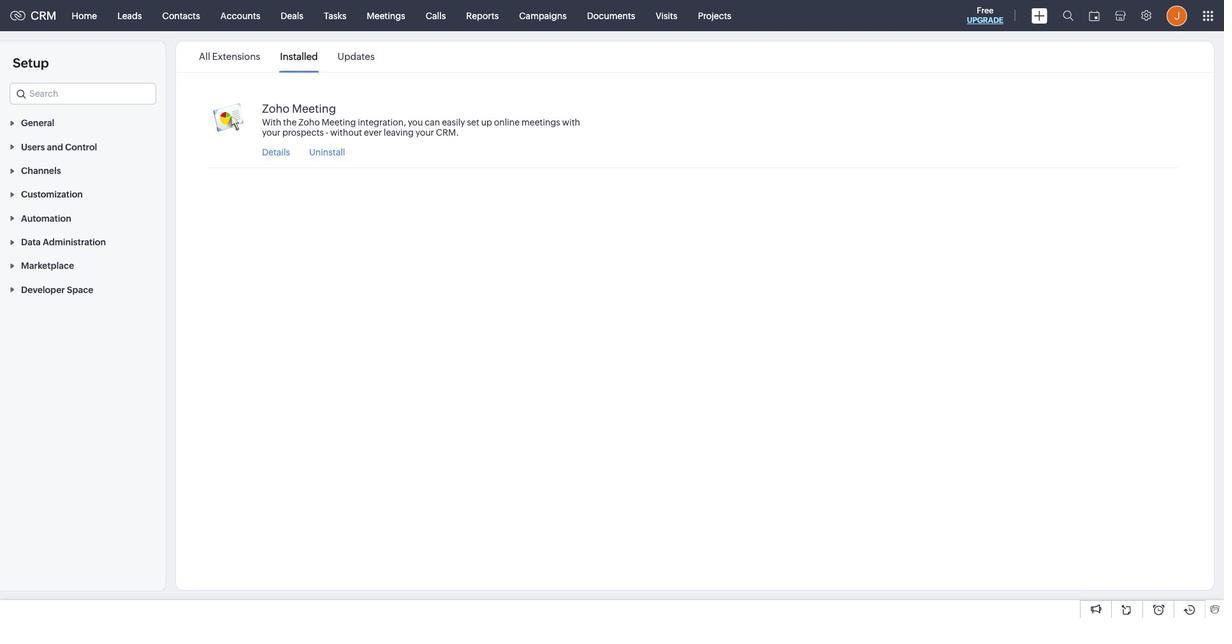 Task type: describe. For each thing, give the bounding box(es) containing it.
can
[[425, 117, 440, 128]]

crm
[[31, 9, 57, 22]]

reports
[[467, 11, 499, 21]]

search element
[[1056, 0, 1082, 31]]

1 vertical spatial meeting
[[322, 117, 356, 128]]

installed link
[[280, 42, 318, 71]]

1 your from the left
[[262, 128, 281, 138]]

deals link
[[271, 0, 314, 31]]

extensions
[[212, 51, 261, 62]]

reports link
[[456, 0, 509, 31]]

leads link
[[107, 0, 152, 31]]

set
[[467, 117, 480, 128]]

up
[[481, 117, 492, 128]]

customization button
[[0, 182, 166, 206]]

meetings
[[522, 117, 561, 128]]

zoho meeting with the zoho meeting integration, you can easily set up online meetings with your prospects - without ever leaving your crm.
[[262, 102, 581, 138]]

developer
[[21, 285, 65, 295]]

calendar image
[[1090, 11, 1100, 21]]

administration
[[43, 237, 106, 248]]

home
[[72, 11, 97, 21]]

space
[[67, 285, 93, 295]]

all
[[199, 51, 210, 62]]

integration,
[[358, 117, 406, 128]]

visits link
[[646, 0, 688, 31]]

setup
[[13, 56, 49, 70]]

channels button
[[0, 159, 166, 182]]

details
[[262, 147, 290, 158]]

automation
[[21, 214, 71, 224]]

free
[[978, 6, 994, 15]]

calls
[[426, 11, 446, 21]]

updates link
[[338, 42, 375, 71]]

details link
[[262, 147, 290, 158]]

data administration button
[[0, 230, 166, 254]]

online
[[494, 117, 520, 128]]

accounts
[[221, 11, 261, 21]]

zoho meeting link
[[262, 102, 336, 117]]

documents
[[587, 11, 636, 21]]

meetings link
[[357, 0, 416, 31]]

and
[[47, 142, 63, 152]]

all extensions link
[[199, 42, 261, 71]]

easily
[[442, 117, 465, 128]]

control
[[65, 142, 97, 152]]

the
[[283, 117, 297, 128]]

ever
[[364, 128, 382, 138]]

leaving
[[384, 128, 414, 138]]

1 horizontal spatial zoho
[[299, 117, 320, 128]]

general button
[[0, 111, 166, 135]]

contacts
[[162, 11, 200, 21]]

profile element
[[1160, 0, 1196, 31]]

all extensions
[[199, 51, 261, 62]]

documents link
[[577, 0, 646, 31]]

tasks
[[324, 11, 347, 21]]

2 your from the left
[[416, 128, 434, 138]]

users
[[21, 142, 45, 152]]

with
[[262, 117, 281, 128]]



Task type: vqa. For each thing, say whether or not it's contained in the screenshot.
Home "Link"
yes



Task type: locate. For each thing, give the bounding box(es) containing it.
0 vertical spatial zoho
[[262, 102, 290, 115]]

campaigns link
[[509, 0, 577, 31]]

automation button
[[0, 206, 166, 230]]

data
[[21, 237, 41, 248]]

None field
[[10, 83, 156, 105]]

campaigns
[[519, 11, 567, 21]]

you
[[408, 117, 423, 128]]

search image
[[1063, 10, 1074, 21]]

upgrade
[[968, 16, 1004, 25]]

marketplace button
[[0, 254, 166, 278]]

1 vertical spatial zoho
[[299, 117, 320, 128]]

meetings
[[367, 11, 406, 21]]

developer space
[[21, 285, 93, 295]]

developer space button
[[0, 278, 166, 302]]

channels
[[21, 166, 61, 176]]

without
[[330, 128, 362, 138]]

visits
[[656, 11, 678, 21]]

marketplace
[[21, 261, 74, 271]]

uninstall
[[309, 147, 345, 158]]

crm.
[[436, 128, 459, 138]]

-
[[326, 128, 329, 138]]

zoho
[[262, 102, 290, 115], [299, 117, 320, 128]]

accounts link
[[210, 0, 271, 31]]

zoho right the
[[299, 117, 320, 128]]

Search text field
[[10, 84, 156, 104]]

tasks link
[[314, 0, 357, 31]]

general
[[21, 118, 54, 128]]

free upgrade
[[968, 6, 1004, 25]]

0 horizontal spatial zoho
[[262, 102, 290, 115]]

uninstall link
[[309, 147, 345, 158]]

prospects
[[283, 128, 324, 138]]

updates
[[338, 51, 375, 62]]

home link
[[62, 0, 107, 31]]

installed
[[280, 51, 318, 62]]

projects link
[[688, 0, 742, 31]]

zoho up with
[[262, 102, 290, 115]]

meeting up prospects
[[292, 102, 336, 115]]

0 vertical spatial meeting
[[292, 102, 336, 115]]

users and control button
[[0, 135, 166, 159]]

data administration
[[21, 237, 106, 248]]

users and control
[[21, 142, 97, 152]]

with
[[563, 117, 581, 128]]

deals
[[281, 11, 304, 21]]

crm link
[[10, 9, 57, 22]]

projects
[[698, 11, 732, 21]]

calls link
[[416, 0, 456, 31]]

1 horizontal spatial your
[[416, 128, 434, 138]]

create menu image
[[1032, 8, 1048, 23]]

meeting
[[292, 102, 336, 115], [322, 117, 356, 128]]

create menu element
[[1025, 0, 1056, 31]]

profile image
[[1167, 5, 1188, 26]]

0 horizontal spatial your
[[262, 128, 281, 138]]

your up details
[[262, 128, 281, 138]]

meeting up uninstall link
[[322, 117, 356, 128]]

customization
[[21, 190, 83, 200]]

leads
[[117, 11, 142, 21]]

contacts link
[[152, 0, 210, 31]]

your
[[262, 128, 281, 138], [416, 128, 434, 138]]

your left crm.
[[416, 128, 434, 138]]



